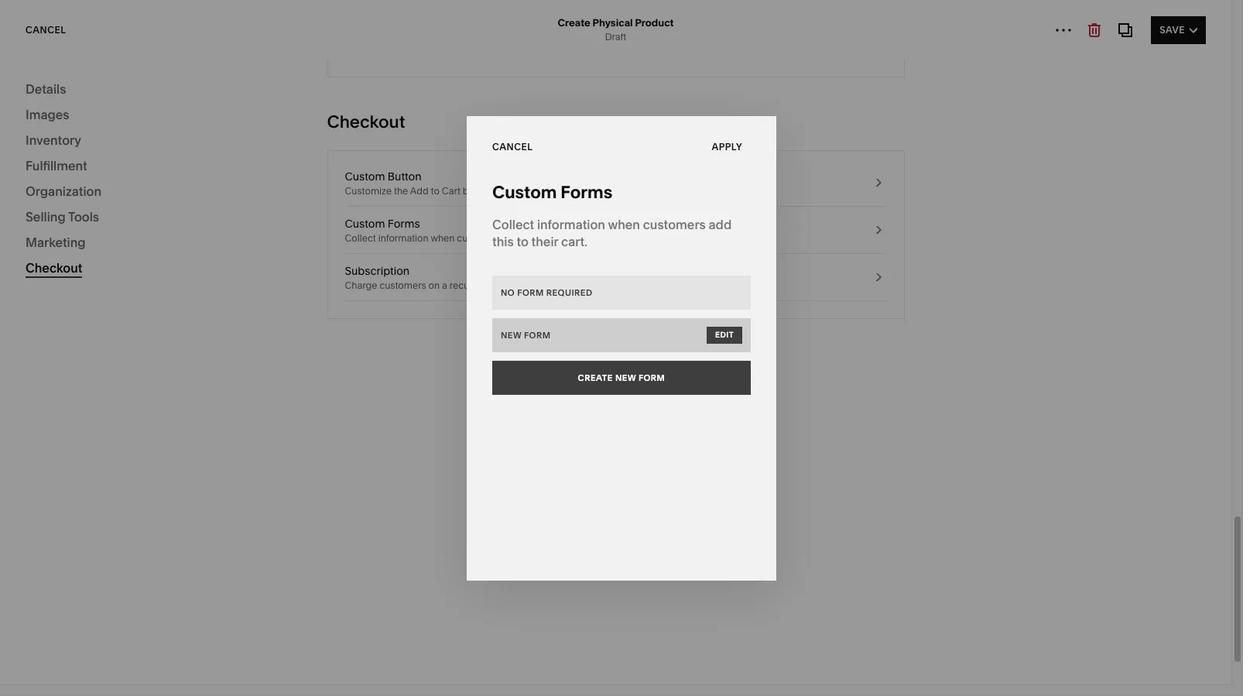 Task type: vqa. For each thing, say whether or not it's contained in the screenshot.
Forms to the left
yes



Task type: describe. For each thing, give the bounding box(es) containing it.
selling tools link
[[34, 252, 180, 278]]

recurring
[[450, 280, 490, 291]]

on inside online course create a guided series of lessons to teach a skill or educate on a topic
[[426, 568, 441, 584]]

custom forms
[[493, 182, 613, 203]]

a inside subscription charge customers on a recurring basis.
[[442, 280, 447, 291]]

online
[[375, 530, 413, 545]]

products for products add products to your inventory.
[[287, 168, 334, 182]]

products for products
[[34, 153, 81, 167]]

1 horizontal spatial checkout
[[327, 112, 405, 132]]

to
[[345, 38, 355, 50]]

a inside subscription choose a subscription plan.
[[324, 320, 329, 332]]

products add products to your inventory.
[[287, 168, 425, 196]]

1 vertical spatial checkout
[[26, 260, 82, 276]]

physical
[[593, 16, 633, 29]]

turn
[[628, 38, 646, 50]]

to inside payments add a way to get paid.
[[335, 252, 344, 264]]

subscription for subscription choose a subscription plan.
[[287, 305, 353, 319]]

selling tools inside selling tools link
[[34, 258, 98, 272]]

forms for custom forms collect information when customers add this to their cart.
[[388, 217, 420, 231]]

up
[[276, 101, 297, 122]]

subscription for subscription charge customers on a recurring basis.
[[345, 264, 410, 278]]

to inside online course create a guided series of lessons to teach a skill or educate on a topic
[[572, 551, 583, 567]]

enable
[[358, 38, 388, 50]]

of
[[510, 551, 521, 567]]

teach
[[586, 551, 619, 567]]

when inside custom forms collect information when customers add this to their cart.
[[431, 232, 455, 244]]

0 vertical spatial your
[[301, 101, 337, 122]]

selling link
[[26, 123, 172, 142]]

cancel button for no form required
[[493, 133, 542, 161]]

create physical product draft
[[558, 16, 674, 43]]

invoicing link
[[34, 225, 180, 252]]

no form required
[[501, 287, 593, 298]]

educate
[[375, 568, 423, 584]]

create for new
[[578, 372, 613, 383]]

edit for edit site
[[1154, 33, 1175, 45]]

charge
[[345, 280, 378, 291]]

their inside collect information when customers add this to their cart.
[[532, 233, 559, 249]]

custom for custom forms collect information when customers add this to their cart.
[[345, 217, 385, 231]]

new form
[[501, 330, 551, 340]]

inventory.
[[382, 184, 425, 196]]

create for physical
[[558, 16, 591, 29]]

1 vertical spatial selling
[[26, 209, 66, 225]]

their inside custom forms collect information when customers add this to their cart.
[[554, 232, 574, 244]]

plan.
[[388, 320, 409, 332]]

collect information when customers add this to their cart.
[[493, 216, 732, 249]]

skill
[[632, 551, 654, 567]]

required
[[547, 287, 593, 298]]

0 vertical spatial selling tools
[[26, 209, 99, 225]]

button
[[463, 185, 492, 197]]

way
[[315, 252, 333, 264]]

2 vertical spatial form
[[639, 372, 666, 383]]

paid.
[[363, 252, 384, 264]]

this inside collect information when customers add this to their cart.
[[493, 233, 514, 249]]

in
[[713, 38, 720, 50]]

guided
[[427, 551, 469, 567]]

get
[[346, 252, 360, 264]]

customers inside collect information when customers add this to their cart.
[[643, 216, 706, 232]]

discounts link
[[34, 199, 180, 225]]

store
[[341, 101, 383, 122]]

product
[[635, 16, 674, 29]]

a left 'guided'
[[417, 551, 424, 567]]

0 horizontal spatial new
[[501, 330, 522, 340]]

no
[[501, 287, 515, 298]]

2 horizontal spatial this
[[661, 38, 677, 50]]

organization
[[26, 184, 102, 199]]

collect inside collect information when customers add this to their cart.
[[493, 216, 535, 232]]

inventory
[[26, 132, 81, 148]]

on inside subscription charge customers on a recurring basis.
[[429, 280, 440, 291]]

choose
[[287, 320, 322, 332]]

payments add a way to get paid.
[[287, 237, 384, 264]]

form for no
[[518, 287, 544, 298]]

your inside products add products to your inventory.
[[361, 184, 380, 196]]

edit site button
[[1145, 26, 1207, 53]]

text.
[[494, 185, 512, 197]]

set
[[245, 101, 272, 122]]

a inside payments add a way to get paid.
[[308, 252, 313, 264]]

details
[[26, 81, 66, 97]]

apply
[[712, 141, 743, 152]]

images
[[26, 107, 69, 122]]

to inside custom forms collect information when customers add this to their cart.
[[543, 232, 552, 244]]

the
[[394, 185, 408, 197]]

to enable updating social accounts when you publish a product, turn on this feature in
[[345, 38, 723, 50]]

topic
[[454, 568, 484, 584]]

1 horizontal spatial when
[[502, 38, 526, 50]]

edit for edit
[[716, 330, 734, 340]]

this inside custom forms collect information when customers add this to their cart.
[[525, 232, 541, 244]]

information inside custom forms collect information when customers add this to their cart.
[[378, 232, 429, 244]]

custom button customize the add to cart button text.
[[345, 170, 512, 197]]

0 vertical spatial selling
[[26, 124, 66, 139]]

subscription choose a subscription plan.
[[287, 305, 409, 332]]

create new form
[[578, 372, 666, 383]]

add inside custom button customize the add to cart button text.
[[410, 185, 429, 197]]

online course create a guided series of lessons to teach a skill or educate on a topic
[[375, 530, 669, 584]]

to inside custom button customize the add to cart button text.
[[431, 185, 440, 197]]

add for products
[[287, 184, 306, 196]]

draft
[[605, 31, 627, 43]]

site
[[1178, 33, 1199, 45]]

cancel button for checkout
[[26, 16, 66, 44]]

form for new
[[524, 330, 551, 340]]



Task type: locate. For each thing, give the bounding box(es) containing it.
tools up marketing link
[[71, 258, 98, 272]]

cancel inside cancel button
[[493, 141, 533, 152]]

1 vertical spatial on
[[429, 280, 440, 291]]

2 horizontal spatial when
[[608, 216, 640, 232]]

a left recurring
[[442, 280, 447, 291]]

marketing down invoicing
[[26, 283, 86, 299]]

forms inside custom forms collect information when customers add this to their cart.
[[388, 217, 420, 231]]

add left "products"
[[287, 184, 306, 196]]

customers inside custom forms collect information when customers add this to their cart.
[[457, 232, 504, 244]]

forms for custom forms
[[561, 182, 613, 203]]

fulfillment
[[26, 158, 87, 173]]

custom up the customize
[[345, 170, 385, 184]]

create inside create physical product draft
[[558, 16, 591, 29]]

apply button
[[712, 133, 751, 161]]

0 vertical spatial checkout
[[327, 112, 405, 132]]

products up "products"
[[287, 168, 334, 182]]

1 horizontal spatial information
[[537, 216, 606, 232]]

to down custom forms
[[543, 232, 552, 244]]

customize
[[345, 185, 392, 197]]

a down 'guided'
[[444, 568, 451, 584]]

1 vertical spatial when
[[608, 216, 640, 232]]

0 vertical spatial collect
[[493, 216, 535, 232]]

to right "products"
[[350, 184, 359, 196]]

1 vertical spatial edit
[[716, 330, 734, 340]]

you
[[528, 38, 544, 50]]

forms down the
[[388, 217, 420, 231]]

cart. inside custom forms collect information when customers add this to their cart.
[[576, 232, 596, 244]]

0 vertical spatial new
[[501, 330, 522, 340]]

products down inventory
[[34, 153, 81, 167]]

add down payments on the left top of the page
[[287, 252, 306, 264]]

custom for custom forms
[[493, 182, 557, 203]]

cancel
[[26, 24, 66, 35], [493, 141, 533, 152]]

edit site
[[1154, 33, 1199, 45]]

0 horizontal spatial checkout
[[26, 260, 82, 276]]

2 marketing from the top
[[26, 283, 86, 299]]

1 vertical spatial products
[[287, 168, 334, 182]]

0 vertical spatial when
[[502, 38, 526, 50]]

create inside online course create a guided series of lessons to teach a skill or educate on a topic
[[375, 551, 414, 567]]

feature
[[679, 38, 710, 50]]

cancel button
[[26, 16, 66, 44], [493, 133, 542, 161]]

0 vertical spatial on
[[648, 38, 659, 50]]

basis.
[[492, 280, 517, 291]]

save
[[1160, 24, 1186, 35]]

information inside collect information when customers add this to their cart.
[[537, 216, 606, 232]]

custom down the customize
[[345, 217, 385, 231]]

1 horizontal spatial add
[[709, 216, 732, 232]]

to inside collect information when customers add this to their cart.
[[517, 233, 529, 249]]

products link
[[34, 146, 180, 173]]

marketing down discounts
[[26, 235, 86, 250]]

cancel for checkout
[[26, 24, 66, 35]]

on left recurring
[[429, 280, 440, 291]]

1 vertical spatial collect
[[345, 232, 376, 244]]

selling tools up invoicing
[[26, 209, 99, 225]]

cancel button up details
[[26, 16, 66, 44]]

forms inside "dialog"
[[561, 182, 613, 203]]

your left the
[[361, 184, 380, 196]]

checkout
[[327, 112, 405, 132], [26, 260, 82, 276]]

1 horizontal spatial your
[[361, 184, 380, 196]]

1 horizontal spatial forms
[[561, 182, 613, 203]]

add right the
[[410, 185, 429, 197]]

0 horizontal spatial cancel button
[[26, 16, 66, 44]]

social
[[432, 38, 457, 50]]

invoicing
[[34, 232, 81, 245]]

to left get
[[335, 252, 344, 264]]

add inside custom forms collect information when customers add this to their cart.
[[506, 232, 523, 244]]

your right up
[[301, 101, 337, 122]]

0 vertical spatial edit
[[1154, 33, 1175, 45]]

new
[[501, 330, 522, 340], [616, 372, 636, 383]]

product,
[[589, 38, 626, 50]]

cancel up details
[[26, 24, 66, 35]]

0 vertical spatial marketing
[[26, 235, 86, 250]]

2 vertical spatial on
[[426, 568, 441, 584]]

subscription up choose
[[287, 305, 353, 319]]

customers inside subscription charge customers on a recurring basis.
[[380, 280, 426, 291]]

button
[[388, 170, 422, 184]]

1 horizontal spatial new
[[616, 372, 636, 383]]

this
[[661, 38, 677, 50], [525, 232, 541, 244], [493, 233, 514, 249]]

custom inside custom button customize the add to cart button text.
[[345, 170, 385, 184]]

publish
[[547, 38, 579, 50]]

products inside products add products to your inventory.
[[287, 168, 334, 182]]

selling up invoicing
[[26, 209, 66, 225]]

1 vertical spatial marketing
[[26, 283, 86, 299]]

0 horizontal spatial information
[[378, 232, 429, 244]]

collect inside custom forms collect information when customers add this to their cart.
[[345, 232, 376, 244]]

1 vertical spatial create
[[578, 372, 613, 383]]

cart. inside collect information when customers add this to their cart.
[[562, 233, 588, 249]]

0 horizontal spatial when
[[431, 232, 455, 244]]

add
[[709, 216, 732, 232], [506, 232, 523, 244]]

1 horizontal spatial customers
[[457, 232, 504, 244]]

1 vertical spatial add
[[506, 232, 523, 244]]

custom inside custom forms collect information when customers add this to their cart.
[[345, 217, 385, 231]]

cancel button up text.
[[493, 133, 542, 161]]

1 vertical spatial new
[[616, 372, 636, 383]]

2 horizontal spatial customers
[[643, 216, 706, 232]]

orders
[[34, 179, 70, 193]]

cart.
[[576, 232, 596, 244], [562, 233, 588, 249]]

0 vertical spatial subscription
[[345, 264, 410, 278]]

selling
[[26, 124, 66, 139], [26, 209, 66, 225], [34, 258, 69, 272]]

add for payments
[[287, 252, 306, 264]]

1 vertical spatial tools
[[71, 258, 98, 272]]

1 vertical spatial form
[[524, 330, 551, 340]]

on right turn
[[648, 38, 659, 50]]

custom forms dialog
[[467, 116, 777, 580]]

create inside custom forms "dialog"
[[578, 372, 613, 383]]

collect down text.
[[493, 216, 535, 232]]

cancel for no form required
[[493, 141, 533, 152]]

1 vertical spatial cancel button
[[493, 133, 542, 161]]

1 horizontal spatial products
[[287, 168, 334, 182]]

1 vertical spatial information
[[378, 232, 429, 244]]

marketing
[[26, 235, 86, 250], [26, 283, 86, 299]]

subscription
[[331, 320, 386, 332]]

collect up get
[[345, 232, 376, 244]]

2 vertical spatial create
[[375, 551, 414, 567]]

0 vertical spatial form
[[518, 287, 544, 298]]

customers
[[643, 216, 706, 232], [457, 232, 504, 244], [380, 280, 426, 291]]

lessons
[[524, 551, 569, 567]]

their
[[554, 232, 574, 244], [532, 233, 559, 249]]

to
[[350, 184, 359, 196], [431, 185, 440, 197], [543, 232, 552, 244], [517, 233, 529, 249], [335, 252, 344, 264], [572, 551, 583, 567]]

0 vertical spatial create
[[558, 16, 591, 29]]

products
[[308, 184, 348, 196]]

selling down invoicing
[[34, 258, 69, 272]]

2 vertical spatial customers
[[380, 280, 426, 291]]

0 horizontal spatial your
[[301, 101, 337, 122]]

checkout down invoicing
[[26, 260, 82, 276]]

updating
[[390, 38, 430, 50]]

to up basis. at the top left
[[517, 233, 529, 249]]

products
[[34, 153, 81, 167], [287, 168, 334, 182]]

collect
[[493, 216, 535, 232], [345, 232, 376, 244]]

forms up collect information when customers add this to their cart.
[[561, 182, 613, 203]]

a
[[581, 38, 587, 50], [308, 252, 313, 264], [442, 280, 447, 291], [324, 320, 329, 332], [417, 551, 424, 567], [622, 551, 629, 567], [444, 568, 451, 584]]

selling tools down invoicing
[[34, 258, 98, 272]]

0 horizontal spatial edit
[[716, 330, 734, 340]]

1 horizontal spatial edit
[[1154, 33, 1175, 45]]

marketing link
[[26, 283, 172, 301]]

accounts
[[460, 38, 500, 50]]

information down custom forms
[[537, 216, 606, 232]]

a right publish
[[581, 38, 587, 50]]

this down custom forms
[[525, 232, 541, 244]]

1 horizontal spatial cancel button
[[493, 133, 542, 161]]

on
[[648, 38, 659, 50], [429, 280, 440, 291], [426, 568, 441, 584]]

add inside payments add a way to get paid.
[[287, 252, 306, 264]]

0 horizontal spatial this
[[493, 233, 514, 249]]

0 vertical spatial cancel button
[[26, 16, 66, 44]]

0 vertical spatial cancel
[[26, 24, 66, 35]]

0 vertical spatial tools
[[68, 209, 99, 225]]

subscription
[[345, 264, 410, 278], [287, 305, 353, 319]]

when inside collect information when customers add this to their cart.
[[608, 216, 640, 232]]

2 vertical spatial selling
[[34, 258, 69, 272]]

custom for custom button customize the add to cart button text.
[[345, 170, 385, 184]]

orders link
[[34, 173, 180, 199]]

1 vertical spatial cancel
[[493, 141, 533, 152]]

this left feature
[[661, 38, 677, 50]]

0 horizontal spatial add
[[506, 232, 523, 244]]

subscription down "paid."
[[345, 264, 410, 278]]

a left skill
[[622, 551, 629, 567]]

information up "paid."
[[378, 232, 429, 244]]

discounts
[[34, 205, 86, 219]]

cart
[[442, 185, 461, 197]]

form
[[518, 287, 544, 298], [524, 330, 551, 340], [639, 372, 666, 383]]

0 vertical spatial customers
[[643, 216, 706, 232]]

cancel up text.
[[493, 141, 533, 152]]

edit inside button
[[1154, 33, 1175, 45]]

custom
[[345, 170, 385, 184], [493, 182, 557, 203], [345, 217, 385, 231]]

1 marketing from the top
[[26, 235, 86, 250]]

website
[[26, 96, 74, 112]]

or
[[657, 551, 669, 567]]

1 horizontal spatial collect
[[493, 216, 535, 232]]

0 vertical spatial products
[[34, 153, 81, 167]]

0 horizontal spatial products
[[34, 153, 81, 167]]

1 horizontal spatial cancel
[[493, 141, 533, 152]]

add inside collect information when customers add this to their cart.
[[709, 216, 732, 232]]

0 horizontal spatial forms
[[388, 217, 420, 231]]

1 horizontal spatial this
[[525, 232, 541, 244]]

add
[[287, 184, 306, 196], [410, 185, 429, 197], [287, 252, 306, 264]]

0 vertical spatial forms
[[561, 182, 613, 203]]

1 vertical spatial customers
[[457, 232, 504, 244]]

checkout up products add products to your inventory.
[[327, 112, 405, 132]]

edit inside custom forms "dialog"
[[716, 330, 734, 340]]

0 vertical spatial add
[[709, 216, 732, 232]]

0 horizontal spatial collect
[[345, 232, 376, 244]]

tools
[[68, 209, 99, 225], [71, 258, 98, 272]]

when
[[502, 38, 526, 50], [608, 216, 640, 232], [431, 232, 455, 244]]

subscription inside subscription charge customers on a recurring basis.
[[345, 264, 410, 278]]

forms
[[561, 182, 613, 203], [388, 217, 420, 231]]

1 vertical spatial forms
[[388, 217, 420, 231]]

to left "teach"
[[572, 551, 583, 567]]

create
[[558, 16, 591, 29], [578, 372, 613, 383], [375, 551, 414, 567]]

custom right button
[[493, 182, 557, 203]]

0 horizontal spatial customers
[[380, 280, 426, 291]]

custom inside "dialog"
[[493, 182, 557, 203]]

a right choose
[[324, 320, 329, 332]]

on down 'guided'
[[426, 568, 441, 584]]

tools up the invoicing link
[[68, 209, 99, 225]]

course
[[416, 530, 459, 545]]

set up your store
[[245, 101, 383, 122]]

selling down the images
[[26, 124, 66, 139]]

subscription inside subscription choose a subscription plan.
[[287, 305, 353, 319]]

a left way
[[308, 252, 313, 264]]

information
[[537, 216, 606, 232], [378, 232, 429, 244]]

subscription charge customers on a recurring basis.
[[345, 264, 517, 291]]

edit
[[1154, 33, 1175, 45], [716, 330, 734, 340]]

this up basis. at the top left
[[493, 233, 514, 249]]

custom forms collect information when customers add this to their cart.
[[345, 217, 596, 244]]

to left "cart"
[[431, 185, 440, 197]]

save button
[[1152, 16, 1207, 44]]

series
[[472, 551, 507, 567]]

1 vertical spatial your
[[361, 184, 380, 196]]

1 vertical spatial subscription
[[287, 305, 353, 319]]

2 vertical spatial when
[[431, 232, 455, 244]]

1 vertical spatial selling tools
[[34, 258, 98, 272]]

0 vertical spatial information
[[537, 216, 606, 232]]

add inside products add products to your inventory.
[[287, 184, 306, 196]]

website link
[[26, 95, 172, 114]]

to inside products add products to your inventory.
[[350, 184, 359, 196]]

selling tools
[[26, 209, 99, 225], [34, 258, 98, 272]]

payments
[[287, 237, 338, 251]]

0 horizontal spatial cancel
[[26, 24, 66, 35]]



